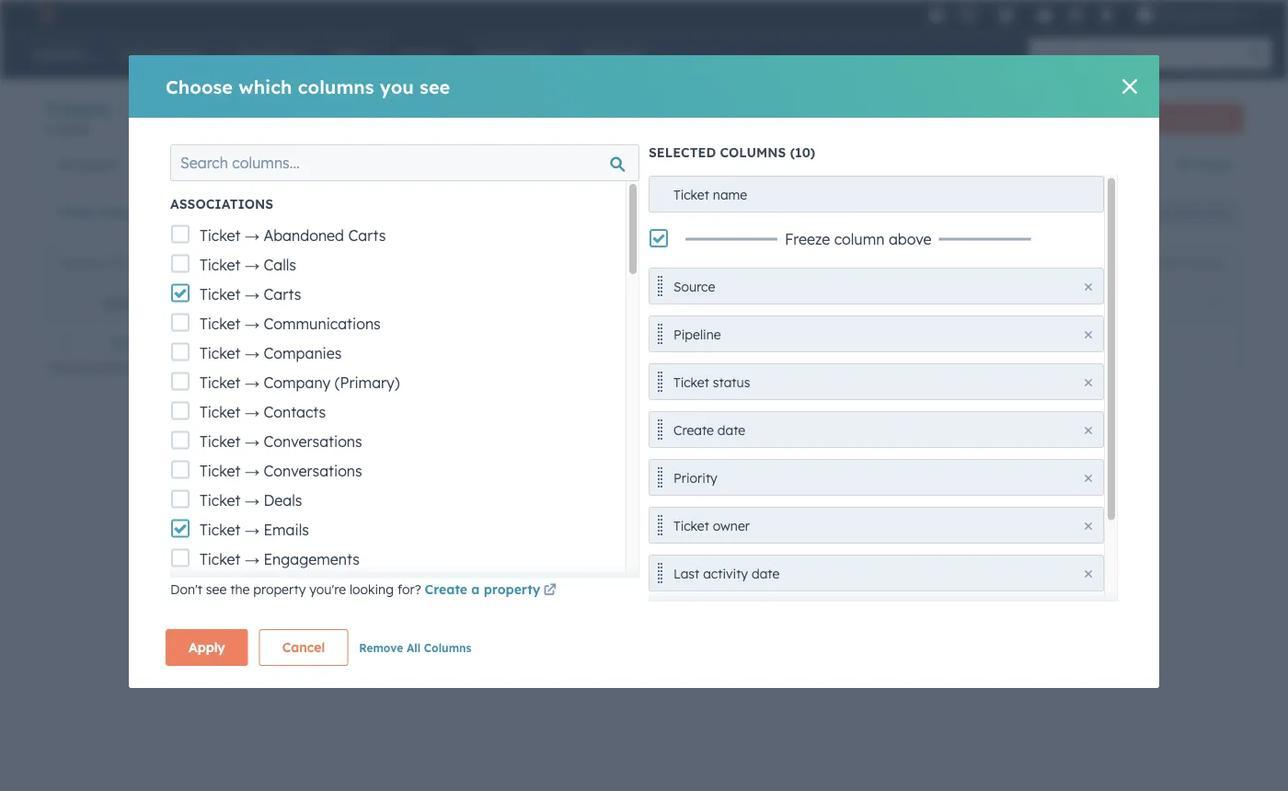 Task type: vqa. For each thing, say whether or not it's contained in the screenshot.
2nd '4' from the right
no



Task type: describe. For each thing, give the bounding box(es) containing it.
selected
[[649, 144, 716, 161]]

save
[[1177, 206, 1202, 219]]

upgrade link
[[925, 5, 948, 24]]

0 vertical spatial carts
[[348, 226, 386, 244]]

pipelines
[[238, 110, 284, 124]]

support
[[339, 334, 388, 350]]

create inside popup button
[[187, 204, 229, 220]]

tickets inside all tickets button
[[77, 157, 117, 173]]

my open tickets button
[[686, 146, 1007, 183]]

1 ticket → conversations from the top
[[200, 432, 362, 450]]

press to sort. image
[[753, 296, 760, 309]]

close image for ticket status
[[1085, 379, 1092, 386]]

all for all views
[[1176, 156, 1192, 173]]

5 → from the top
[[245, 344, 259, 362]]

2 → from the top
[[245, 255, 259, 274]]

next button
[[590, 382, 666, 406]]

--
[[1029, 334, 1039, 350]]

add view (3/5)
[[1046, 156, 1141, 173]]

0 horizontal spatial ticket name
[[103, 297, 181, 311]]

don't see the property you're looking for?
[[170, 581, 425, 597]]

owner for ticket owner popup button
[[99, 204, 139, 220]]

ticket inside ticket owner popup button
[[56, 204, 95, 220]]

pipeline right the support
[[392, 334, 439, 350]]

1 → from the top
[[245, 226, 259, 244]]

close image for priority
[[1085, 474, 1092, 482]]

8 → from the top
[[245, 432, 259, 450]]

1 record
[[44, 122, 89, 136]]

all views link
[[1164, 146, 1244, 183]]

create inside button
[[674, 422, 714, 438]]

notifications button
[[1091, 0, 1122, 29]]

above
[[889, 230, 932, 248]]

(pdt)
[[876, 297, 906, 311]]

4 → from the top
[[245, 314, 259, 333]]

settings image
[[1068, 8, 1084, 24]]

remove all columns
[[359, 641, 472, 655]]

2 conversations from the top
[[264, 462, 362, 480]]

hubspot link
[[22, 4, 69, 26]]

all tickets
[[59, 157, 117, 173]]

engagements
[[264, 550, 360, 568]]

2 property from the left
[[484, 581, 540, 597]]

export button
[[1080, 251, 1138, 275]]

10 → from the top
[[245, 491, 259, 509]]

(0)
[[696, 204, 714, 220]]

views
[[1196, 156, 1232, 173]]

Search columns... search field
[[170, 144, 640, 181]]

calling icon button
[[952, 3, 983, 27]]

press to sort. image
[[293, 296, 300, 309]]

ticket inside ticket status button
[[674, 374, 709, 390]]

close image for source
[[1085, 283, 1092, 290]]

pipeline up the support
[[338, 297, 392, 311]]

vhs can fix it! button
[[1126, 0, 1264, 29]]

you're
[[309, 581, 346, 597]]

last activity date button
[[649, 554, 1104, 591]]

all views
[[1176, 156, 1232, 173]]

support pipeline
[[339, 334, 439, 350]]

open
[[722, 157, 752, 173]]

companies
[[264, 344, 342, 362]]

calling icon image
[[959, 7, 976, 24]]

tickets banner
[[44, 96, 1244, 146]]

1 property from the left
[[253, 581, 306, 597]]

deals
[[264, 491, 302, 509]]

priority inside button
[[674, 470, 718, 486]]

looking
[[350, 581, 394, 597]]

source
[[674, 278, 715, 294]]

contacts
[[264, 403, 326, 421]]

1 horizontal spatial see
[[420, 75, 450, 98]]

status inside ticket status button
[[713, 374, 750, 390]]

apply
[[189, 640, 225, 656]]

import button
[[1067, 104, 1135, 133]]

ticket status inside button
[[674, 374, 750, 390]]

create date button
[[649, 411, 1104, 448]]

view for add
[[1076, 156, 1105, 173]]

4:41
[[879, 334, 903, 350]]

export
[[1092, 256, 1126, 270]]

create up oct
[[798, 297, 841, 311]]

create ticket
[[1162, 111, 1229, 125]]

pipeline)
[[657, 334, 709, 350]]

all pipelines button
[[214, 103, 398, 132]]

eloise francis image
[[1137, 6, 1154, 23]]

create date (pdt)
[[798, 297, 906, 311]]

ticket → communications
[[200, 314, 381, 333]]

page
[[731, 386, 764, 402]]

settings link
[[1064, 5, 1087, 24]]

edit columns
[[1161, 256, 1228, 270]]

2 ticket → conversations from the top
[[200, 462, 362, 480]]

ticket test 1
[[109, 334, 189, 350]]

add
[[1046, 156, 1072, 173]]

create ticket button
[[1146, 104, 1244, 133]]

ticket → emails
[[200, 520, 309, 539]]

6 → from the top
[[245, 373, 259, 392]]

owner for ticket owner button
[[713, 518, 750, 534]]

vhs can fix it!
[[1157, 7, 1237, 22]]

oct 24, 2023 4:41 pm pdt button
[[777, 324, 1007, 361]]

create left a at the left of page
[[425, 581, 468, 597]]

tickets
[[44, 98, 110, 121]]

ticket → calls
[[200, 255, 296, 274]]

create date button
[[175, 194, 287, 231]]

descending sort. press to sort ascending. image
[[983, 296, 990, 309]]

my open tickets
[[700, 157, 796, 173]]

remove
[[359, 641, 403, 655]]

columns inside dialog
[[298, 75, 374, 98]]

press to sort. element for ticket status
[[753, 296, 760, 312]]

2023
[[846, 334, 875, 350]]

last activity date button
[[298, 194, 448, 231]]

create a property
[[425, 581, 540, 597]]

notifications image
[[1098, 8, 1115, 25]]

pm
[[907, 334, 926, 350]]

(10)
[[790, 144, 815, 161]]

1 conversations from the top
[[264, 432, 362, 450]]

ticket → engagements
[[200, 550, 360, 568]]

activity for last activity date popup button
[[342, 204, 390, 220]]

ticket inside ticket owner button
[[674, 518, 709, 534]]

choose which columns you see
[[166, 75, 450, 98]]

columns inside "remove all columns" button
[[424, 641, 472, 655]]

ticket owner button
[[649, 507, 1104, 543]]

search image
[[1250, 48, 1263, 61]]

advanced filters (0)
[[587, 204, 714, 220]]

ticket owner for ticket owner popup button
[[56, 204, 139, 220]]

ticket owner button
[[44, 194, 164, 231]]

my
[[700, 157, 718, 173]]

upgrade image
[[929, 8, 945, 24]]

name inside choose which columns you see dialog
[[713, 186, 747, 202]]

0 horizontal spatial see
[[206, 581, 227, 597]]

1 link opens in a new window image from the top
[[544, 580, 557, 602]]

oct 24, 2023 4:41 pm pdt
[[799, 334, 954, 350]]

can
[[1185, 7, 1206, 22]]

last for last activity date button
[[674, 566, 700, 582]]

0 horizontal spatial status
[[612, 297, 654, 311]]



Task type: locate. For each thing, give the bounding box(es) containing it.
1 horizontal spatial close image
[[1123, 79, 1137, 94]]

close image for create date
[[1085, 427, 1092, 434]]

0 vertical spatial 1
[[44, 122, 50, 136]]

last activity date
[[310, 204, 424, 220], [674, 566, 780, 582]]

1 horizontal spatial ticket owner
[[674, 518, 750, 534]]

0 horizontal spatial press to sort. element
[[293, 296, 300, 312]]

5 close image from the top
[[1085, 474, 1092, 482]]

communications
[[264, 314, 381, 333]]

2 link opens in a new window image from the top
[[544, 584, 557, 597]]

carts down the "calls"
[[264, 285, 301, 303]]

conversations
[[264, 432, 362, 450], [264, 462, 362, 480]]

hubspot image
[[33, 4, 55, 26]]

0 horizontal spatial last
[[310, 204, 338, 220]]

0 vertical spatial owner
[[99, 204, 139, 220]]

0 vertical spatial columns
[[720, 144, 786, 161]]

close image
[[1085, 283, 1092, 290], [1085, 331, 1092, 338], [1085, 379, 1092, 386], [1085, 427, 1092, 434], [1085, 474, 1092, 482], [1085, 522, 1092, 530]]

new
[[569, 334, 596, 350]]

0 vertical spatial name
[[713, 186, 747, 202]]

press to sort. element
[[293, 296, 300, 312], [753, 296, 760, 312], [1213, 296, 1220, 312]]

activity for last activity date button
[[703, 566, 748, 582]]

1 horizontal spatial ticket status
[[674, 374, 750, 390]]

carts right abandoned
[[348, 226, 386, 244]]

all down 1 record
[[59, 157, 73, 173]]

→ down ticket → communications on the left of the page
[[245, 344, 259, 362]]

0 vertical spatial priority
[[1028, 297, 1084, 311]]

1 vertical spatial ticket name
[[103, 297, 181, 311]]

see left the
[[206, 581, 227, 597]]

100 per page
[[678, 386, 764, 402]]

100
[[678, 386, 702, 402]]

0 horizontal spatial 1
[[44, 122, 50, 136]]

0 horizontal spatial columns
[[298, 75, 374, 98]]

1 vertical spatial columns
[[1185, 256, 1228, 270]]

0 vertical spatial ticket owner
[[56, 204, 139, 220]]

1 horizontal spatial owner
[[713, 518, 750, 534]]

1 vertical spatial conversations
[[264, 462, 362, 480]]

cancel
[[282, 640, 325, 656]]

new (support pipeline)
[[569, 334, 709, 350]]

→ down ticket → calls at the left of page
[[245, 285, 259, 303]]

→ down ticket → contacts
[[245, 432, 259, 450]]

see right the you
[[420, 75, 450, 98]]

date
[[233, 204, 263, 220], [394, 204, 424, 220], [844, 297, 873, 311], [718, 422, 746, 438], [752, 566, 780, 582]]

all inside popup button
[[222, 110, 235, 124]]

ticket → contacts
[[200, 403, 326, 421]]

Search ID, name, or description search field
[[49, 246, 266, 279]]

1 horizontal spatial carts
[[348, 226, 386, 244]]

create left ticket
[[1162, 111, 1197, 125]]

activity
[[342, 204, 390, 220], [703, 566, 748, 582]]

search button
[[1241, 39, 1272, 70]]

1 vertical spatial last activity date
[[674, 566, 780, 582]]

descending sort. press to sort ascending. element
[[983, 296, 990, 312]]

1 tickets from the left
[[77, 157, 117, 173]]

group
[[145, 103, 203, 132]]

last activity date inside popup button
[[310, 204, 424, 220]]

1 inside tickets banner
[[44, 122, 50, 136]]

oct
[[799, 334, 821, 350]]

create date for create date button on the bottom of the page
[[674, 422, 746, 438]]

0 vertical spatial conversations
[[264, 432, 362, 450]]

1 left the "record"
[[44, 122, 50, 136]]

tickets
[[77, 157, 117, 173], [756, 157, 796, 173]]

1 vertical spatial activity
[[703, 566, 748, 582]]

column
[[834, 230, 885, 248]]

1 horizontal spatial tickets
[[756, 157, 796, 173]]

all right remove
[[407, 641, 421, 655]]

create date
[[187, 204, 263, 220], [674, 422, 746, 438]]

selected columns (10)
[[649, 144, 815, 161]]

0 vertical spatial columns
[[298, 75, 374, 98]]

for?
[[397, 581, 421, 597]]

0 horizontal spatial last activity date
[[310, 204, 424, 220]]

1 vertical spatial 1
[[182, 334, 189, 350]]

pipeline button
[[649, 315, 1104, 352]]

create date for create date popup button
[[187, 204, 263, 220]]

calls
[[264, 255, 296, 274]]

all for all tickets
[[59, 157, 73, 173]]

1 vertical spatial columns
[[424, 641, 472, 655]]

0 horizontal spatial activity
[[342, 204, 390, 220]]

all inside choose which columns you see dialog
[[407, 641, 421, 655]]

which
[[239, 75, 292, 98]]

1 vertical spatial view
[[1205, 206, 1229, 219]]

close image inside ticket status button
[[1085, 379, 1092, 386]]

1 horizontal spatial columns
[[720, 144, 786, 161]]

-- button
[[1007, 324, 1237, 361]]

see
[[420, 75, 450, 98], [206, 581, 227, 597]]

edit
[[1161, 256, 1181, 270]]

1 horizontal spatial name
[[713, 186, 747, 202]]

conversations down contacts
[[264, 432, 362, 450]]

activity inside popup button
[[342, 204, 390, 220]]

0 horizontal spatial columns
[[424, 641, 472, 655]]

1 horizontal spatial columns
[[1185, 256, 1228, 270]]

0 vertical spatial last
[[310, 204, 338, 220]]

tickets inside my open tickets button
[[756, 157, 796, 173]]

create down all tickets button
[[187, 204, 229, 220]]

columns inside button
[[1185, 256, 1228, 270]]

2 press to sort. element from the left
[[753, 296, 760, 312]]

1 vertical spatial carts
[[264, 285, 301, 303]]

support pipeline button
[[317, 324, 547, 361]]

marketplaces image
[[998, 8, 1015, 25]]

1 horizontal spatial view
[[1205, 206, 1229, 219]]

last inside button
[[674, 566, 700, 582]]

1 vertical spatial status
[[713, 374, 750, 390]]

1 vertical spatial last
[[674, 566, 700, 582]]

activity inside button
[[703, 566, 748, 582]]

→ up ticket → deals
[[245, 462, 259, 480]]

ticket name inside choose which columns you see dialog
[[674, 186, 747, 202]]

property down ticket → engagements
[[253, 581, 306, 597]]

close image for ticket owner
[[1085, 522, 1092, 530]]

all for all pipelines
[[222, 110, 235, 124]]

0 vertical spatial ticket status
[[568, 297, 654, 311]]

last inside popup button
[[310, 204, 338, 220]]

actions
[[991, 111, 1029, 125]]

name
[[713, 186, 747, 202], [148, 297, 181, 311]]

1 horizontal spatial status
[[713, 374, 750, 390]]

ticket → abandoned carts
[[200, 226, 386, 244]]

ticket → conversations down contacts
[[200, 432, 362, 450]]

last activity date for last activity date popup button
[[310, 204, 424, 220]]

6 close image from the top
[[1085, 522, 1092, 530]]

priority
[[1028, 297, 1084, 311], [674, 470, 718, 486]]

cancel button
[[259, 629, 348, 666]]

advanced filters (0) button
[[556, 194, 726, 231]]

0 horizontal spatial view
[[1076, 156, 1105, 173]]

(support
[[600, 334, 654, 350]]

test
[[152, 334, 178, 350]]

0 vertical spatial status
[[612, 297, 654, 311]]

company
[[264, 373, 331, 392]]

priority down 100
[[674, 470, 718, 486]]

0 vertical spatial view
[[1076, 156, 1105, 173]]

create down 100
[[674, 422, 714, 438]]

pipeline inside choose which columns you see dialog
[[674, 326, 721, 342]]

close image for last activity date
[[1085, 570, 1092, 577]]

columns up all pipelines popup button at left top
[[298, 75, 374, 98]]

create date inside popup button
[[187, 204, 263, 220]]

create a property link
[[425, 580, 560, 602]]

0 horizontal spatial name
[[148, 297, 181, 311]]

2 close image from the top
[[1085, 331, 1092, 338]]

add view (3/5) button
[[1014, 146, 1164, 183]]

1 horizontal spatial last activity date
[[674, 566, 780, 582]]

1 - from the left
[[1029, 334, 1034, 350]]

remove all columns button
[[359, 637, 472, 659]]

name up test
[[148, 297, 181, 311]]

1 vertical spatial name
[[148, 297, 181, 311]]

0 horizontal spatial tickets
[[77, 157, 117, 173]]

emails
[[264, 520, 309, 539]]

next
[[596, 386, 627, 402]]

→ left the "calls"
[[245, 255, 259, 274]]

link opens in a new window image
[[544, 580, 557, 602], [544, 584, 557, 597]]

owner inside button
[[713, 518, 750, 534]]

ticket owner
[[56, 204, 139, 220], [674, 518, 750, 534]]

2 - from the left
[[1034, 334, 1039, 350]]

→ up ticket → contacts
[[245, 373, 259, 392]]

1 vertical spatial close image
[[1085, 570, 1092, 577]]

fix
[[1209, 7, 1223, 22]]

choose which columns you see dialog
[[129, 55, 1160, 791]]

status
[[612, 297, 654, 311], [713, 374, 750, 390]]

columns
[[298, 75, 374, 98], [1185, 256, 1228, 270]]

actions button
[[975, 104, 1056, 133]]

0 vertical spatial see
[[420, 75, 450, 98]]

1 horizontal spatial ticket name
[[674, 186, 747, 202]]

group inside tickets banner
[[145, 103, 203, 132]]

9 → from the top
[[245, 462, 259, 480]]

help image
[[1037, 8, 1053, 25]]

1 vertical spatial owner
[[713, 518, 750, 534]]

1 horizontal spatial press to sort. element
[[753, 296, 760, 312]]

conversations up 'deals'
[[264, 462, 362, 480]]

owner inside popup button
[[99, 204, 139, 220]]

don't
[[170, 581, 202, 597]]

freeze column above
[[785, 230, 932, 248]]

save view
[[1177, 206, 1229, 219]]

priority up --
[[1028, 297, 1084, 311]]

create date down per
[[674, 422, 746, 438]]

help button
[[1029, 0, 1061, 29]]

last activity date inside button
[[674, 566, 780, 582]]

ticket owner inside popup button
[[56, 204, 139, 220]]

0 horizontal spatial ticket owner
[[56, 204, 139, 220]]

view inside add view (3/5) popup button
[[1076, 156, 1105, 173]]

status up new (support pipeline)
[[612, 297, 654, 311]]

view for save
[[1205, 206, 1229, 219]]

24,
[[825, 334, 843, 350]]

tickets down the "record"
[[77, 157, 117, 173]]

→ down ticket → emails
[[245, 550, 259, 568]]

3 close image from the top
[[1085, 379, 1092, 386]]

1 vertical spatial ticket status
[[674, 374, 750, 390]]

1 vertical spatial ticket owner
[[674, 518, 750, 534]]

pipeline down the source
[[674, 326, 721, 342]]

→ up ticket → emails
[[245, 491, 259, 509]]

columns down a at the left of page
[[424, 641, 472, 655]]

close image for pipeline
[[1085, 331, 1092, 338]]

1 horizontal spatial activity
[[703, 566, 748, 582]]

1 close image from the top
[[1085, 283, 1092, 290]]

ticket status button
[[649, 363, 1104, 400]]

0 vertical spatial last activity date
[[310, 204, 424, 220]]

4 close image from the top
[[1085, 427, 1092, 434]]

Search HubSpot search field
[[1030, 39, 1255, 70]]

0 vertical spatial ticket → conversations
[[200, 432, 362, 450]]

0 horizontal spatial owner
[[99, 204, 139, 220]]

0 vertical spatial close image
[[1123, 79, 1137, 94]]

close image inside 'source' "button"
[[1085, 283, 1092, 290]]

ticket name up (0)
[[674, 186, 747, 202]]

press to sort. element for priority
[[1213, 296, 1220, 312]]

filters
[[655, 204, 692, 220]]

ticket owner for ticket owner button
[[674, 518, 750, 534]]

ticket → companies
[[200, 344, 342, 362]]

vhs can fix it! menu
[[924, 0, 1266, 29]]

all left pipelines
[[222, 110, 235, 124]]

tickets right open
[[756, 157, 796, 173]]

12 → from the top
[[245, 550, 259, 568]]

the
[[230, 581, 250, 597]]

vhs
[[1157, 7, 1182, 22]]

last for last activity date popup button
[[310, 204, 338, 220]]

close image inside priority button
[[1085, 474, 1092, 482]]

ticket → conversations up 'deals'
[[200, 462, 362, 480]]

property right a at the left of page
[[484, 581, 540, 597]]

edit columns button
[[1149, 251, 1240, 275]]

ticket → deals
[[200, 491, 302, 509]]

create date inside button
[[674, 422, 746, 438]]

create date down all tickets button
[[187, 204, 263, 220]]

close image inside ticket owner button
[[1085, 522, 1092, 530]]

1 horizontal spatial priority
[[1028, 297, 1084, 311]]

close image inside last activity date button
[[1085, 570, 1092, 577]]

ticket status
[[568, 297, 654, 311], [674, 374, 750, 390]]

close image inside create date button
[[1085, 427, 1092, 434]]

3 → from the top
[[245, 285, 259, 303]]

ticket
[[674, 186, 709, 202], [56, 204, 95, 220], [200, 226, 241, 244], [200, 255, 241, 274], [200, 285, 241, 303], [103, 297, 144, 311], [568, 297, 609, 311], [200, 314, 241, 333], [109, 334, 148, 350], [200, 344, 241, 362], [200, 373, 241, 392], [674, 374, 709, 390], [200, 403, 241, 421], [200, 432, 241, 450], [200, 462, 241, 480], [200, 491, 241, 509], [674, 518, 709, 534], [200, 520, 241, 539], [200, 550, 241, 568]]

0 vertical spatial activity
[[342, 204, 390, 220]]

0 horizontal spatial priority
[[674, 470, 718, 486]]

all left views
[[1176, 156, 1192, 173]]

0 horizontal spatial create date
[[187, 204, 263, 220]]

1 horizontal spatial last
[[674, 566, 700, 582]]

→ down 'ticket → carts'
[[245, 314, 259, 333]]

3 press to sort. element from the left
[[1213, 296, 1220, 312]]

0 vertical spatial ticket name
[[674, 186, 747, 202]]

source button
[[649, 267, 1104, 304]]

→ down ticket → deals
[[245, 520, 259, 539]]

2 tickets from the left
[[756, 157, 796, 173]]

link opens in a new window image inside create a property link
[[544, 584, 557, 597]]

all tickets button
[[44, 146, 365, 183]]

close image
[[1123, 79, 1137, 94], [1085, 570, 1092, 577]]

status right 100
[[713, 374, 750, 390]]

(primary)
[[335, 373, 400, 392]]

1 vertical spatial ticket → conversations
[[200, 462, 362, 480]]

ticket
[[1200, 111, 1229, 125]]

11 → from the top
[[245, 520, 259, 539]]

tickets button
[[44, 96, 127, 122]]

1 vertical spatial priority
[[674, 470, 718, 486]]

2 horizontal spatial press to sort. element
[[1213, 296, 1220, 312]]

all
[[222, 110, 235, 124], [1176, 156, 1192, 173], [59, 157, 73, 173], [407, 641, 421, 655]]

view right save
[[1205, 206, 1229, 219]]

close image for choose which columns you see
[[1123, 79, 1137, 94]]

0 horizontal spatial close image
[[1085, 570, 1092, 577]]

new (support pipeline) button
[[547, 324, 777, 361]]

→ left contacts
[[245, 403, 259, 421]]

ticket owner inside button
[[674, 518, 750, 534]]

1 horizontal spatial 1
[[182, 334, 189, 350]]

1 press to sort. element from the left
[[293, 296, 300, 312]]

columns right 'edit'
[[1185, 256, 1228, 270]]

0 horizontal spatial carts
[[264, 285, 301, 303]]

carts
[[348, 226, 386, 244], [264, 285, 301, 303]]

view right add
[[1076, 156, 1105, 173]]

1 horizontal spatial create date
[[674, 422, 746, 438]]

1 vertical spatial see
[[206, 581, 227, 597]]

(3/5)
[[1109, 156, 1141, 173]]

ticket name up ticket test 1
[[103, 297, 181, 311]]

name down open
[[713, 186, 747, 202]]

pdt
[[930, 334, 954, 350]]

0 horizontal spatial property
[[253, 581, 306, 597]]

save view button
[[1144, 198, 1244, 227]]

1 horizontal spatial property
[[484, 581, 540, 597]]

0 horizontal spatial ticket status
[[568, 297, 654, 311]]

associations
[[170, 196, 273, 212]]

7 → from the top
[[245, 403, 259, 421]]

→ up ticket → calls at the left of page
[[245, 226, 259, 244]]

view inside save view button
[[1205, 206, 1229, 219]]

last activity date for last activity date button
[[674, 566, 780, 582]]

columns right my
[[720, 144, 786, 161]]

0 vertical spatial create date
[[187, 204, 263, 220]]

create inside "button"
[[1162, 111, 1197, 125]]

close image inside pipeline button
[[1085, 331, 1092, 338]]

1 right test
[[182, 334, 189, 350]]

1 vertical spatial create date
[[674, 422, 746, 438]]



